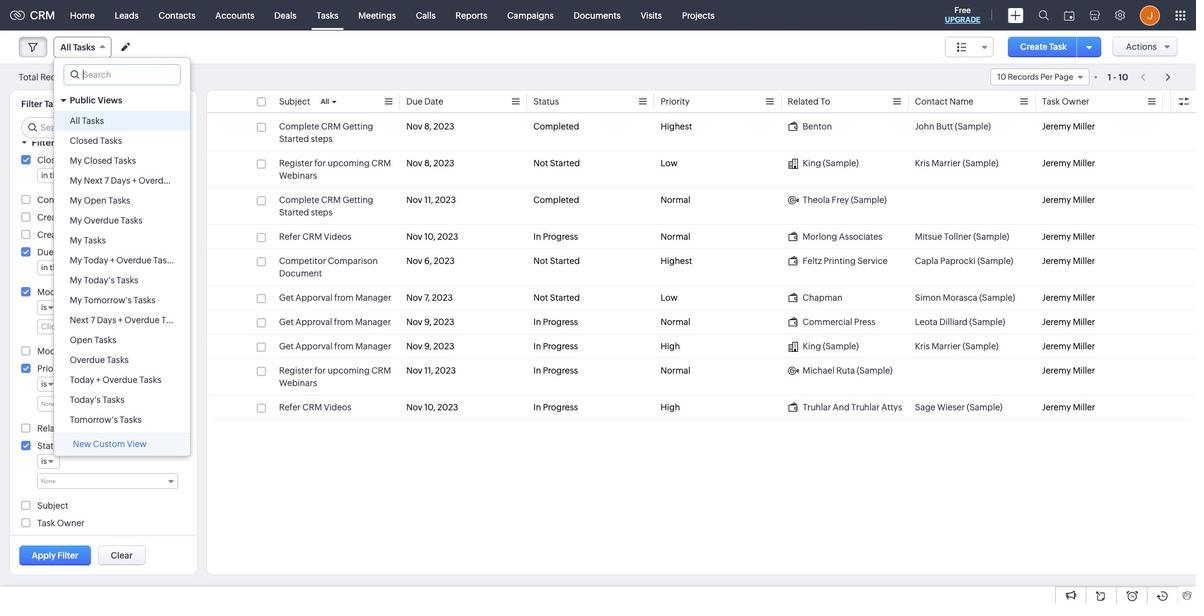 Task type: locate. For each thing, give the bounding box(es) containing it.
0 vertical spatial today
[[84, 256, 108, 266]]

king down benton link in the right top of the page
[[803, 158, 822, 168]]

my for my closed tasks
[[70, 156, 82, 166]]

6 my from the top
[[70, 256, 82, 266]]

today's up tomorrow's tasks
[[70, 395, 101, 405]]

manager down get approval from manager at left bottom
[[356, 342, 392, 352]]

2 for from the top
[[315, 366, 326, 376]]

0 vertical spatial status
[[534, 97, 559, 107]]

task right create
[[1050, 42, 1068, 52]]

mitsue tollner (sample)
[[915, 232, 1010, 242]]

accounts
[[216, 10, 255, 20]]

4 jeremy from the top
[[1043, 232, 1072, 242]]

8 my from the top
[[70, 295, 82, 305]]

name up "created by"
[[72, 195, 96, 205]]

kris marrier (sample) link down the john butt (sample)
[[915, 157, 999, 170]]

king (sample) down commercial press link
[[803, 342, 859, 352]]

2 steps from the top
[[311, 208, 333, 218]]

0 vertical spatial upcoming
[[328, 158, 370, 168]]

12
[[75, 73, 84, 82]]

not started for nov 7, 2023
[[534, 293, 580, 303]]

3 progress from the top
[[543, 342, 578, 352]]

not started for nov 8, 2023
[[534, 158, 580, 168]]

1 get from the top
[[279, 293, 294, 303]]

click
[[41, 322, 60, 332]]

1 vertical spatial 11,
[[424, 366, 433, 376]]

row group containing complete crm getting started steps
[[207, 115, 1197, 420]]

1 vertical spatial kris
[[915, 342, 930, 352]]

not
[[534, 158, 548, 168], [534, 256, 548, 266], [534, 293, 548, 303]]

the up modified by
[[50, 263, 62, 272]]

all tasks inside option
[[70, 116, 104, 126]]

(sample) right wieser
[[967, 403, 1003, 413]]

2 king (sample) from the top
[[803, 342, 859, 352]]

tasks inside option
[[82, 116, 104, 126]]

1 vertical spatial webinars
[[279, 378, 317, 388]]

1 nov from the top
[[406, 122, 423, 132]]

0 vertical spatial highest
[[661, 122, 693, 132]]

from up get approval from manager link
[[334, 293, 354, 303]]

5 my from the top
[[70, 236, 82, 246]]

all tasks down public
[[70, 116, 104, 126]]

2 vertical spatial all
[[70, 116, 80, 126]]

overdue down overdue tasks
[[102, 375, 138, 385]]

my down fields
[[70, 156, 82, 166]]

0 vertical spatial webinars
[[279, 171, 317, 181]]

created up created time
[[37, 213, 70, 223]]

+
[[132, 176, 137, 186], [110, 256, 115, 266], [118, 315, 123, 325], [96, 375, 101, 385]]

in for closed time
[[41, 171, 48, 180]]

related up benton link in the right top of the page
[[788, 97, 819, 107]]

records
[[40, 72, 74, 82], [1008, 72, 1039, 82]]

progress for morlong associates
[[543, 232, 578, 242]]

in the last field up modified by
[[37, 261, 90, 275]]

videos for high
[[324, 403, 352, 413]]

last up modified by
[[64, 263, 77, 272]]

modified up click
[[37, 287, 74, 297]]

kris marrier (sample) for high
[[915, 342, 999, 352]]

name up john butt (sample) link
[[950, 97, 974, 107]]

1 refer crm videos link from the top
[[279, 231, 352, 243]]

in up modified by
[[41, 263, 48, 272]]

0 vertical spatial completed
[[534, 122, 580, 132]]

register for upcoming crm webinars for nov 11, 2023
[[279, 366, 391, 388]]

my up created time
[[70, 216, 82, 226]]

manager right approval
[[355, 317, 391, 327]]

1 vertical spatial is field
[[37, 377, 60, 392]]

my overdue tasks
[[70, 216, 143, 226]]

get left approval
[[279, 317, 294, 327]]

getting for nov 8, 2023
[[343, 122, 374, 132]]

2 register for upcoming crm webinars from the top
[[279, 366, 391, 388]]

2 not started from the top
[[534, 256, 580, 266]]

service
[[858, 256, 888, 266]]

calendar image
[[1065, 10, 1075, 20]]

profile element
[[1133, 0, 1168, 30]]

4 progress from the top
[[543, 366, 578, 376]]

owner up apply filter
[[57, 519, 85, 529]]

4 normal from the top
[[661, 366, 691, 376]]

1 vertical spatial get
[[279, 317, 294, 327]]

0 vertical spatial king (sample) link
[[788, 157, 859, 170]]

calls
[[416, 10, 436, 20]]

records for total
[[40, 72, 74, 82]]

to
[[62, 322, 69, 332]]

theola frey (sample)
[[803, 195, 887, 205]]

1 high from the top
[[661, 342, 680, 352]]

filter inside dropdown button
[[32, 137, 55, 148]]

1 upcoming from the top
[[328, 158, 370, 168]]

register for nov 8, 2023
[[279, 158, 313, 168]]

by up the closed time
[[57, 137, 68, 148]]

11, for register for upcoming crm webinars
[[424, 366, 433, 376]]

2 normal from the top
[[661, 232, 691, 242]]

0 vertical spatial complete crm getting started steps
[[279, 122, 374, 144]]

1 in progress from the top
[[534, 232, 578, 242]]

open down click to select users. at the bottom left of the page
[[70, 335, 93, 345]]

0 vertical spatial by
[[57, 137, 68, 148]]

(sample) up michael ruta (sample) link
[[823, 342, 859, 352]]

my down "created by"
[[70, 236, 82, 246]]

5 jeremy miller from the top
[[1043, 256, 1096, 266]]

1 in from the top
[[41, 171, 48, 180]]

marrier down the butt
[[932, 158, 961, 168]]

Click to Select Users. field
[[37, 320, 178, 335]]

10, for normal
[[424, 232, 436, 242]]

1 kris marrier (sample) link from the top
[[915, 157, 999, 170]]

(sample) down john butt (sample) link
[[963, 158, 999, 168]]

simon morasca (sample)
[[915, 293, 1016, 303]]

apporval for nov 7, 2023
[[296, 293, 333, 303]]

2 king (sample) link from the top
[[788, 340, 859, 353]]

upcoming
[[328, 158, 370, 168], [328, 366, 370, 376]]

6 miller from the top
[[1073, 293, 1096, 303]]

2 11, from the top
[[424, 366, 433, 376]]

3 is field from the top
[[37, 454, 60, 469]]

refer crm videos link for normal
[[279, 231, 352, 243]]

0 vertical spatial king
[[803, 158, 822, 168]]

tasks link
[[307, 0, 349, 30]]

1 vertical spatial contact
[[37, 195, 70, 205]]

None text field
[[94, 169, 116, 183], [94, 261, 116, 275], [94, 169, 116, 183], [94, 261, 116, 275]]

0 vertical spatial time
[[68, 155, 87, 165]]

1 vertical spatial from
[[334, 317, 353, 327]]

3 get from the top
[[279, 342, 294, 352]]

0 vertical spatial nov 9, 2023
[[406, 317, 455, 327]]

0 vertical spatial steps
[[311, 134, 333, 144]]

None field
[[945, 37, 994, 57], [37, 396, 178, 412], [37, 474, 178, 489], [37, 396, 178, 412], [37, 474, 178, 489]]

row group
[[207, 115, 1197, 420]]

0 vertical spatial due date
[[406, 97, 444, 107]]

3 is from the top
[[41, 457, 47, 466]]

register for upcoming crm webinars link for nov 8, 2023
[[279, 157, 394, 182]]

leota dilliard (sample)
[[915, 317, 1006, 327]]

create menu element
[[1001, 0, 1032, 30]]

in for truhlar and truhlar attys
[[534, 403, 541, 413]]

task owner up apply filter button
[[37, 519, 85, 529]]

0 vertical spatial from
[[334, 293, 354, 303]]

7 jeremy from the top
[[1043, 317, 1072, 327]]

1 vertical spatial time
[[72, 230, 92, 240]]

jeremy miller for kris marrier (sample) link corresponding to low
[[1043, 158, 1096, 168]]

miller for sage wieser (sample) link
[[1073, 403, 1096, 413]]

2 vertical spatial filter
[[57, 551, 78, 561]]

complete
[[279, 122, 320, 132], [279, 195, 320, 205]]

0 vertical spatial get apporval from manager link
[[279, 292, 392, 304]]

2 marrier from the top
[[932, 342, 961, 352]]

in
[[534, 232, 541, 242], [534, 317, 541, 327], [534, 342, 541, 352], [534, 366, 541, 376], [534, 403, 541, 413]]

normal
[[661, 195, 691, 205], [661, 232, 691, 242], [661, 317, 691, 327], [661, 366, 691, 376]]

in for commercial press
[[534, 317, 541, 327]]

6 nov from the top
[[406, 293, 423, 303]]

jeremy for mitsue tollner (sample) link
[[1043, 232, 1072, 242]]

apporval up approval
[[296, 293, 333, 303]]

is for priority
[[41, 380, 47, 389]]

9, for get apporval from manager
[[424, 342, 432, 352]]

today
[[84, 256, 108, 266], [70, 375, 94, 385]]

today up my today's tasks
[[84, 256, 108, 266]]

apply
[[32, 551, 56, 561]]

kris down john
[[915, 158, 930, 168]]

1 apporval from the top
[[296, 293, 333, 303]]

1
[[1108, 72, 1112, 82]]

date
[[425, 97, 444, 107], [55, 247, 74, 257]]

tomorrow's down the today's tasks
[[70, 415, 118, 425]]

modified by
[[37, 287, 86, 297]]

my next 7 days + overdue tasks
[[70, 176, 197, 186]]

owner down page
[[1062, 97, 1090, 107]]

due date
[[406, 97, 444, 107], [37, 247, 74, 257]]

truhlar left and
[[803, 403, 831, 413]]

refer crm videos link
[[279, 231, 352, 243], [279, 401, 352, 414]]

not for nov 6, 2023
[[534, 256, 548, 266]]

0 vertical spatial contact
[[915, 97, 948, 107]]

1 complete crm getting started steps from the top
[[279, 122, 374, 144]]

my up click to select users. at the bottom left of the page
[[70, 295, 82, 305]]

1 vertical spatial priority
[[37, 364, 66, 374]]

normal for morlong associates
[[661, 232, 691, 242]]

Search text field
[[64, 65, 180, 85]]

5 miller from the top
[[1073, 256, 1096, 266]]

normal for commercial press
[[661, 317, 691, 327]]

4 in from the top
[[534, 366, 541, 376]]

miller for kris marrier (sample) link corresponding to low
[[1073, 158, 1096, 168]]

closed tasks option
[[54, 131, 190, 151]]

1 created from the top
[[37, 213, 70, 223]]

all tasks up 12
[[60, 42, 95, 52]]

sage
[[915, 403, 936, 413]]

in progress for morlong
[[534, 232, 578, 242]]

2 is from the top
[[41, 380, 47, 389]]

5 nov from the top
[[406, 256, 423, 266]]

1 modified from the top
[[37, 287, 74, 297]]

apporval down approval
[[296, 342, 333, 352]]

1 vertical spatial related
[[37, 424, 68, 434]]

1 completed from the top
[[534, 122, 580, 132]]

click to select users.
[[41, 322, 120, 332]]

getting
[[343, 122, 374, 132], [343, 195, 374, 205]]

1 low from the top
[[661, 158, 678, 168]]

1 vertical spatial 8,
[[424, 158, 432, 168]]

jeremy miller for capla paprocki (sample) link
[[1043, 256, 1096, 266]]

0 vertical spatial getting
[[343, 122, 374, 132]]

progress
[[543, 232, 578, 242], [543, 317, 578, 327], [543, 342, 578, 352], [543, 366, 578, 376], [543, 403, 578, 413]]

2 complete crm getting started steps link from the top
[[279, 194, 394, 219]]

in progress for king
[[534, 342, 578, 352]]

nov for feltz printing service "link"
[[406, 256, 423, 266]]

2023 for michael ruta (sample) link
[[435, 366, 456, 376]]

3 not started from the top
[[534, 293, 580, 303]]

my today + overdue tasks
[[70, 256, 175, 266]]

+ down my closed tasks on the left of the page
[[132, 176, 137, 186]]

complete for nov 11, 2023
[[279, 195, 320, 205]]

contact up "created by"
[[37, 195, 70, 205]]

in down the closed time
[[41, 171, 48, 180]]

public views region
[[54, 111, 197, 430]]

0 vertical spatial subject
[[279, 97, 310, 107]]

overdue up my today's tasks
[[116, 256, 152, 266]]

10 nov from the top
[[406, 403, 423, 413]]

1 register for upcoming crm webinars from the top
[[279, 158, 391, 181]]

0 horizontal spatial 7
[[90, 315, 95, 325]]

0 vertical spatial kris
[[915, 158, 930, 168]]

2 get apporval from manager from the top
[[279, 342, 392, 352]]

progress for commercial press
[[543, 317, 578, 327]]

manager down comparison
[[356, 293, 392, 303]]

days down my closed tasks on the left of the page
[[111, 176, 130, 186]]

2 vertical spatial not
[[534, 293, 548, 303]]

2023 for benton link in the right top of the page
[[434, 122, 455, 132]]

1 vertical spatial for
[[315, 366, 326, 376]]

0 vertical spatial related to
[[788, 97, 831, 107]]

views
[[98, 95, 122, 105]]

contact name up the butt
[[915, 97, 974, 107]]

my up modified by
[[70, 275, 82, 285]]

status
[[534, 97, 559, 107], [37, 441, 63, 451]]

0 vertical spatial the
[[50, 171, 62, 180]]

feltz printing service link
[[788, 255, 888, 267]]

1 nov 11, 2023 from the top
[[406, 195, 456, 205]]

0 vertical spatial nov 8, 2023
[[406, 122, 455, 132]]

completed for nov 11, 2023
[[534, 195, 580, 205]]

0 vertical spatial task owner
[[1043, 97, 1090, 107]]

jeremy miller
[[1043, 122, 1096, 132], [1043, 158, 1096, 168], [1043, 195, 1096, 205], [1043, 232, 1096, 242], [1043, 256, 1096, 266], [1043, 293, 1096, 303], [1043, 317, 1096, 327], [1043, 342, 1096, 352], [1043, 366, 1096, 376], [1043, 403, 1096, 413]]

(sample)
[[955, 122, 991, 132], [823, 158, 859, 168], [963, 158, 999, 168], [851, 195, 887, 205], [974, 232, 1010, 242], [978, 256, 1014, 266], [980, 293, 1016, 303], [970, 317, 1006, 327], [823, 342, 859, 352], [963, 342, 999, 352], [857, 366, 893, 376], [967, 403, 1003, 413]]

1 vertical spatial nov 9, 2023
[[406, 342, 455, 352]]

related left tomorrow's tasks
[[37, 424, 68, 434]]

1 vertical spatial steps
[[311, 208, 333, 218]]

public views
[[70, 95, 122, 105]]

in the last field down the closed time
[[37, 168, 90, 183]]

modified time
[[37, 347, 95, 357]]

jeremy miller for sage wieser (sample) link
[[1043, 403, 1096, 413]]

total records 12
[[19, 72, 84, 82]]

nov 10, 2023 for high
[[406, 403, 459, 413]]

apply filter button
[[19, 546, 91, 566]]

low for king (sample)
[[661, 158, 678, 168]]

in the last field
[[37, 168, 90, 183], [37, 261, 90, 275]]

1 vertical spatial not started
[[534, 256, 580, 266]]

kris marrier (sample) link for low
[[915, 157, 999, 170]]

all tasks option
[[54, 111, 190, 131]]

+ down my tomorrow's tasks
[[118, 315, 123, 325]]

8 miller from the top
[[1073, 342, 1096, 352]]

jeremy miller for mitsue tollner (sample) link
[[1043, 232, 1096, 242]]

0 vertical spatial refer crm videos
[[279, 232, 352, 242]]

1 vertical spatial complete
[[279, 195, 320, 205]]

1 the from the top
[[50, 171, 62, 180]]

3 miller from the top
[[1073, 195, 1096, 205]]

1 horizontal spatial records
[[1008, 72, 1039, 82]]

1 vertical spatial refer crm videos
[[279, 403, 352, 413]]

7 jeremy miller from the top
[[1043, 317, 1096, 327]]

modified for modified by
[[37, 287, 74, 297]]

1 get apporval from manager from the top
[[279, 293, 392, 303]]

in the last for closed
[[41, 171, 77, 180]]

1 kris from the top
[[915, 158, 930, 168]]

2 in from the top
[[41, 263, 48, 272]]

1 none text field from the top
[[41, 399, 163, 408]]

public
[[70, 95, 96, 105]]

0 vertical spatial complete crm getting started steps link
[[279, 120, 394, 145]]

1 vertical spatial completed
[[534, 195, 580, 205]]

2 vertical spatial is
[[41, 457, 47, 466]]

videos
[[324, 232, 352, 242], [324, 403, 352, 413]]

in the last up modified by
[[41, 263, 77, 272]]

time down "created by"
[[72, 230, 92, 240]]

last down the closed time
[[64, 171, 77, 180]]

8 jeremy miller from the top
[[1043, 342, 1096, 352]]

all inside option
[[70, 116, 80, 126]]

7 miller from the top
[[1073, 317, 1096, 327]]

by inside filter by fields dropdown button
[[57, 137, 68, 148]]

2 vertical spatial time
[[75, 347, 95, 357]]

Search text field
[[22, 118, 187, 138]]

1 in the last from the top
[[41, 171, 77, 180]]

2 complete crm getting started steps from the top
[[279, 195, 374, 218]]

modified for modified time
[[37, 347, 74, 357]]

2 modified from the top
[[37, 347, 74, 357]]

1 vertical spatial kris marrier (sample)
[[915, 342, 999, 352]]

time for closed time
[[68, 155, 87, 165]]

1 vertical spatial today's
[[70, 395, 101, 405]]

my down the closed time
[[70, 176, 82, 186]]

get apporval from manager link
[[279, 292, 392, 304], [279, 340, 392, 353]]

0 vertical spatial due
[[406, 97, 423, 107]]

butt
[[937, 122, 954, 132]]

filter
[[21, 99, 42, 109], [32, 137, 55, 148], [57, 551, 78, 561]]

1 vertical spatial 10,
[[424, 403, 436, 413]]

None text field
[[41, 399, 163, 408], [41, 476, 163, 486]]

owner
[[1062, 97, 1090, 107], [57, 519, 85, 529]]

due
[[406, 97, 423, 107], [37, 247, 54, 257]]

webinars for nov 11, 2023
[[279, 378, 317, 388]]

8 nov from the top
[[406, 342, 423, 352]]

2 from from the top
[[334, 317, 353, 327]]

manager for high
[[356, 342, 392, 352]]

1 not started from the top
[[534, 158, 580, 168]]

1 vertical spatial last
[[64, 263, 77, 272]]

0 vertical spatial get apporval from manager
[[279, 293, 392, 303]]

refer crm videos for high
[[279, 403, 352, 413]]

kris marrier (sample) down dilliard
[[915, 342, 999, 352]]

kris down the leota
[[915, 342, 930, 352]]

time down open tasks
[[75, 347, 95, 357]]

my down my tasks in the left top of the page
[[70, 256, 82, 266]]

filter inside button
[[57, 551, 78, 561]]

overdue
[[138, 176, 174, 186], [84, 216, 119, 226], [116, 256, 152, 266], [125, 315, 160, 325], [70, 355, 105, 365], [102, 375, 138, 385]]

0 horizontal spatial related to
[[37, 424, 80, 434]]

2 vertical spatial manager
[[356, 342, 392, 352]]

next up my open tasks
[[84, 176, 103, 186]]

my for my today + overdue tasks
[[70, 256, 82, 266]]

jeremy for kris marrier (sample) link corresponding to low
[[1043, 158, 1072, 168]]

created for created time
[[37, 230, 70, 240]]

filter for filter by fields
[[32, 137, 55, 148]]

commercial
[[803, 317, 853, 327]]

1 is field from the top
[[37, 300, 60, 315]]

1 last from the top
[[64, 171, 77, 180]]

kris marrier (sample)
[[915, 158, 999, 168], [915, 342, 999, 352]]

1 for from the top
[[315, 158, 326, 168]]

1 vertical spatial due
[[37, 247, 54, 257]]

calls link
[[406, 0, 446, 30]]

1 horizontal spatial truhlar
[[852, 403, 880, 413]]

2 none text field from the top
[[41, 476, 163, 486]]

last
[[64, 171, 77, 180], [64, 263, 77, 272]]

get for high
[[279, 342, 294, 352]]

to up new
[[70, 424, 80, 434]]

today up the today's tasks
[[70, 375, 94, 385]]

2023 for feltz printing service "link"
[[434, 256, 455, 266]]

in the last field for time
[[37, 168, 90, 183]]

2 get from the top
[[279, 317, 294, 327]]

task
[[1050, 42, 1068, 52], [1043, 97, 1061, 107], [37, 519, 55, 529]]

1 vertical spatial owner
[[57, 519, 85, 529]]

(sample) right "morasca"
[[980, 293, 1016, 303]]

from right approval
[[334, 317, 353, 327]]

1 steps from the top
[[311, 134, 333, 144]]

jeremy for capla paprocki (sample) link
[[1043, 256, 1072, 266]]

3 from from the top
[[334, 342, 354, 352]]

the
[[50, 171, 62, 180], [50, 263, 62, 272]]

0 vertical spatial 10,
[[424, 232, 436, 242]]

complete for nov 8, 2023
[[279, 122, 320, 132]]

9, for get approval from manager
[[424, 317, 432, 327]]

2 my from the top
[[70, 176, 82, 186]]

highest
[[661, 122, 693, 132], [661, 256, 693, 266]]

1 nov 8, 2023 from the top
[[406, 122, 455, 132]]

tomorrow's down my today's tasks
[[84, 295, 132, 305]]

1 10, from the top
[[424, 232, 436, 242]]

2 register for upcoming crm webinars link from the top
[[279, 365, 394, 390]]

register for nov 11, 2023
[[279, 366, 313, 376]]

for
[[315, 158, 326, 168], [315, 366, 326, 376]]

meetings
[[359, 10, 396, 20]]

1 vertical spatial date
[[55, 247, 74, 257]]

simon
[[915, 293, 942, 303]]

1 vertical spatial king
[[803, 342, 822, 352]]

1 vertical spatial low
[[661, 293, 678, 303]]

1 progress from the top
[[543, 232, 578, 242]]

is field for priority
[[37, 377, 60, 392]]

king (sample) up theola frey (sample) link
[[803, 158, 859, 168]]

actions
[[1127, 42, 1157, 52]]

1 11, from the top
[[424, 195, 433, 205]]

my for my next 7 days + overdue tasks
[[70, 176, 82, 186]]

dilliard
[[940, 317, 968, 327]]

all tasks
[[60, 42, 95, 52], [70, 116, 104, 126]]

time for modified time
[[75, 347, 95, 357]]

1 register for upcoming crm webinars link from the top
[[279, 157, 394, 182]]

1 vertical spatial refer
[[279, 403, 301, 413]]

1 vertical spatial getting
[[343, 195, 374, 205]]

task inside button
[[1050, 42, 1068, 52]]

from down get approval from manager link
[[334, 342, 354, 352]]

for for nov 11, 2023
[[315, 366, 326, 376]]

6,
[[424, 256, 432, 266]]

register for upcoming crm webinars for nov 8, 2023
[[279, 158, 391, 181]]

2 apporval from the top
[[296, 342, 333, 352]]

1 vertical spatial in the last field
[[37, 261, 90, 275]]

1 vertical spatial none text field
[[41, 476, 163, 486]]

10 right -
[[1119, 72, 1129, 82]]

contact name up "created by"
[[37, 195, 96, 205]]

2023
[[434, 122, 455, 132], [434, 158, 455, 168], [435, 195, 456, 205], [438, 232, 459, 242], [434, 256, 455, 266], [432, 293, 453, 303], [434, 317, 455, 327], [434, 342, 455, 352], [435, 366, 456, 376], [438, 403, 459, 413]]

1 vertical spatial in the last
[[41, 263, 77, 272]]

apporval for nov 9, 2023
[[296, 342, 333, 352]]

attys
[[882, 403, 903, 413]]

1 nov 10, 2023 from the top
[[406, 232, 459, 242]]

created time
[[37, 230, 92, 240]]

by for modified
[[75, 287, 86, 297]]

records inside field
[[1008, 72, 1039, 82]]

2023 for theola frey (sample) link
[[435, 195, 456, 205]]

complete crm getting started steps link for nov 8, 2023
[[279, 120, 394, 145]]

0 vertical spatial 8,
[[424, 122, 432, 132]]

2 last from the top
[[64, 263, 77, 272]]

0 vertical spatial kris marrier (sample) link
[[915, 157, 999, 170]]

tomorrow's tasks
[[70, 415, 142, 425]]

contact up john
[[915, 97, 948, 107]]

1 jeremy miller from the top
[[1043, 122, 1096, 132]]

5 progress from the top
[[543, 403, 578, 413]]

1 vertical spatial subject
[[37, 501, 68, 511]]

7
[[104, 176, 109, 186], [90, 315, 95, 325]]

last for time
[[64, 171, 77, 180]]

2 register from the top
[[279, 366, 313, 376]]

related to up new
[[37, 424, 80, 434]]

tasks inside field
[[73, 42, 95, 52]]

filter right the apply
[[57, 551, 78, 561]]

the for closed
[[50, 171, 62, 180]]

4 in progress from the top
[[534, 366, 578, 376]]

miller for simon morasca (sample) link
[[1073, 293, 1096, 303]]

king (sample)
[[803, 158, 859, 168], [803, 342, 859, 352]]

filter up the closed time
[[32, 137, 55, 148]]

1 vertical spatial register for upcoming crm webinars link
[[279, 365, 394, 390]]

kris marrier (sample) link down dilliard
[[915, 340, 999, 353]]

get approval from manager
[[279, 317, 391, 327]]

today's up my tomorrow's tasks
[[84, 275, 115, 285]]

high
[[661, 342, 680, 352], [661, 403, 680, 413]]

home link
[[60, 0, 105, 30]]

0 horizontal spatial owner
[[57, 519, 85, 529]]

1 vertical spatial marrier
[[932, 342, 961, 352]]

associates
[[839, 232, 883, 242]]

get down get approval from manager at left bottom
[[279, 342, 294, 352]]

is field
[[37, 300, 60, 315], [37, 377, 60, 392], [37, 454, 60, 469]]

closed inside closed tasks "option"
[[70, 136, 98, 146]]

0 horizontal spatial contact name
[[37, 195, 96, 205]]

king (sample) for low
[[803, 158, 859, 168]]

is
[[41, 303, 47, 312], [41, 380, 47, 389], [41, 457, 47, 466]]

profile image
[[1141, 5, 1161, 25]]

marrier down dilliard
[[932, 342, 961, 352]]

0 vertical spatial register
[[279, 158, 313, 168]]

1 videos from the top
[[324, 232, 352, 242]]

2 progress from the top
[[543, 317, 578, 327]]

none text field up tomorrow's tasks
[[41, 399, 163, 408]]

0 vertical spatial last
[[64, 171, 77, 180]]

1 vertical spatial all
[[321, 98, 329, 105]]

2 nov from the top
[[406, 158, 423, 168]]

+ up my today's tasks
[[110, 256, 115, 266]]

last for date
[[64, 263, 77, 272]]

by down my today's tasks
[[75, 287, 86, 297]]

10 miller from the top
[[1073, 403, 1096, 413]]

time
[[68, 155, 87, 165], [72, 230, 92, 240], [75, 347, 95, 357]]

10 inside field
[[998, 72, 1007, 82]]

1 horizontal spatial priority
[[661, 97, 690, 107]]

today's
[[84, 275, 115, 285], [70, 395, 101, 405]]

1 not from the top
[[534, 158, 548, 168]]

2 truhlar from the left
[[852, 403, 880, 413]]

nov 11, 2023 for register for upcoming crm webinars
[[406, 366, 456, 376]]

2 vertical spatial by
[[75, 287, 86, 297]]

records left per
[[1008, 72, 1039, 82]]

0 vertical spatial task
[[1050, 42, 1068, 52]]

0 vertical spatial not
[[534, 158, 548, 168]]

get inside get approval from manager link
[[279, 317, 294, 327]]

progress for truhlar and truhlar attys
[[543, 403, 578, 413]]

2 8, from the top
[[424, 158, 432, 168]]

next right to at bottom left
[[70, 315, 89, 325]]

3 nov from the top
[[406, 195, 423, 205]]

7 left the users.
[[90, 315, 95, 325]]

task up the apply
[[37, 519, 55, 529]]

jeremy miller for high kris marrier (sample) link
[[1043, 342, 1096, 352]]

to up 'benton'
[[821, 97, 831, 107]]

1 refer crm videos from the top
[[279, 232, 352, 242]]

1 9, from the top
[[424, 317, 432, 327]]

open
[[84, 196, 107, 206], [70, 335, 93, 345]]

my up "created by"
[[70, 196, 82, 206]]

manager
[[356, 293, 392, 303], [355, 317, 391, 327], [356, 342, 392, 352]]

refer for high
[[279, 403, 301, 413]]

3 my from the top
[[70, 196, 82, 206]]

records left 12
[[40, 72, 74, 82]]

closed tasks
[[70, 136, 122, 146]]

get apporval from manager link down get approval from manager link
[[279, 340, 392, 353]]

0 vertical spatial in
[[41, 171, 48, 180]]

reports
[[456, 10, 488, 20]]

by up created time
[[72, 213, 82, 223]]

0 horizontal spatial records
[[40, 72, 74, 82]]

0 vertical spatial is field
[[37, 300, 60, 315]]

1 horizontal spatial status
[[534, 97, 559, 107]]

2 kris marrier (sample) link from the top
[[915, 340, 999, 353]]

related to up benton link in the right top of the page
[[788, 97, 831, 107]]

1 vertical spatial kris marrier (sample) link
[[915, 340, 999, 353]]

get approval from manager link
[[279, 316, 391, 328]]

1 webinars from the top
[[279, 171, 317, 181]]

1 my from the top
[[70, 156, 82, 166]]

filter down total
[[21, 99, 42, 109]]

nov 9, 2023
[[406, 317, 455, 327], [406, 342, 455, 352]]

4 my from the top
[[70, 216, 82, 226]]



Task type: vqa. For each thing, say whether or not it's contained in the screenshot.
Country Locale on the top left of page
no



Task type: describe. For each thing, give the bounding box(es) containing it.
filter by fields button
[[10, 132, 197, 153]]

1 vertical spatial task
[[1043, 97, 1061, 107]]

1 horizontal spatial 7
[[104, 176, 109, 186]]

contacts
[[159, 10, 196, 20]]

overdue down closed tasks "option"
[[138, 176, 174, 186]]

morasca
[[943, 293, 978, 303]]

2023 for truhlar and truhlar attys link
[[438, 403, 459, 413]]

in the last for due
[[41, 263, 77, 272]]

0 vertical spatial next
[[84, 176, 103, 186]]

9 jeremy from the top
[[1043, 366, 1072, 376]]

get apporval from manager for nov 7, 2023
[[279, 293, 392, 303]]

by for created
[[72, 213, 82, 223]]

0 horizontal spatial subject
[[37, 501, 68, 511]]

michael ruta (sample)
[[803, 366, 893, 376]]

none text field for priority
[[41, 399, 163, 408]]

highest for not started
[[661, 256, 693, 266]]

2 vertical spatial task
[[37, 519, 55, 529]]

new
[[73, 439, 91, 449]]

new custom view link
[[54, 434, 190, 456]]

capla paprocki (sample)
[[915, 256, 1014, 266]]

nov for truhlar and truhlar attys link
[[406, 403, 423, 413]]

jeremy for high kris marrier (sample) link
[[1043, 342, 1072, 352]]

in for king (sample)
[[534, 342, 541, 352]]

my tasks
[[70, 236, 106, 246]]

all tasks inside field
[[60, 42, 95, 52]]

nov 9, 2023 for get apporval from manager
[[406, 342, 455, 352]]

marrier for low
[[932, 158, 961, 168]]

kris marrier (sample) link for high
[[915, 340, 999, 353]]

(sample) right the butt
[[955, 122, 991, 132]]

competitor comparison document
[[279, 256, 378, 279]]

deals
[[274, 10, 297, 20]]

document
[[279, 269, 322, 279]]

crm link
[[10, 9, 55, 22]]

search image
[[1039, 10, 1050, 21]]

9 jeremy miller from the top
[[1043, 366, 1096, 376]]

in progress for michael
[[534, 366, 578, 376]]

search element
[[1032, 0, 1057, 31]]

commercial press
[[803, 317, 876, 327]]

1 horizontal spatial contact
[[915, 97, 948, 107]]

(sample) down leota dilliard (sample) at the bottom of the page
[[963, 342, 999, 352]]

filter for filter tasks by
[[21, 99, 42, 109]]

visits link
[[631, 0, 672, 30]]

is for status
[[41, 457, 47, 466]]

3 jeremy miller from the top
[[1043, 195, 1096, 205]]

today's tasks
[[70, 395, 125, 405]]

kris for low
[[915, 158, 930, 168]]

created by
[[37, 213, 82, 223]]

press
[[855, 317, 876, 327]]

+ down overdue tasks
[[96, 375, 101, 385]]

frey
[[832, 195, 849, 205]]

0 vertical spatial contact name
[[915, 97, 974, 107]]

0 horizontal spatial priority
[[37, 364, 66, 374]]

0 vertical spatial date
[[425, 97, 444, 107]]

steps for nov 11, 2023
[[311, 208, 333, 218]]

manager for low
[[356, 293, 392, 303]]

my open tasks
[[70, 196, 130, 206]]

benton
[[803, 122, 833, 132]]

upcoming for nov 11, 2023
[[328, 366, 370, 376]]

completed for nov 8, 2023
[[534, 122, 580, 132]]

0 vertical spatial today's
[[84, 275, 115, 285]]

nov 8, 2023 for register for upcoming crm webinars
[[406, 158, 455, 168]]

nov for benton link in the right top of the page
[[406, 122, 423, 132]]

(sample) right frey
[[851, 195, 887, 205]]

0 vertical spatial open
[[84, 196, 107, 206]]

my for my open tasks
[[70, 196, 82, 206]]

normal for michael ruta (sample)
[[661, 366, 691, 376]]

(sample) right paprocki
[[978, 256, 1014, 266]]

1 vertical spatial status
[[37, 441, 63, 451]]

next 7 days + overdue tasks
[[70, 315, 183, 325]]

king (sample) for high
[[803, 342, 859, 352]]

(sample) right tollner
[[974, 232, 1010, 242]]

capla paprocki (sample) link
[[915, 255, 1014, 267]]

complete crm getting started steps for nov 8, 2023
[[279, 122, 374, 144]]

create
[[1021, 42, 1048, 52]]

create menu image
[[1008, 8, 1024, 23]]

my for my tomorrow's tasks
[[70, 295, 82, 305]]

michael
[[803, 366, 835, 376]]

paprocki
[[941, 256, 976, 266]]

size image
[[957, 42, 967, 53]]

overdue down open tasks
[[70, 355, 105, 365]]

king for low
[[803, 158, 822, 168]]

visits
[[641, 10, 662, 20]]

custom
[[93, 439, 125, 449]]

projects
[[682, 10, 715, 20]]

documents
[[574, 10, 621, 20]]

1 horizontal spatial due
[[406, 97, 423, 107]]

jeremy for john butt (sample) link
[[1043, 122, 1072, 132]]

complete crm getting started steps for nov 11, 2023
[[279, 195, 374, 218]]

get apporval from manager link for nov 9, 2023
[[279, 340, 392, 353]]

meetings link
[[349, 0, 406, 30]]

mitsue tollner (sample) link
[[915, 231, 1010, 243]]

comparison
[[328, 256, 378, 266]]

leads link
[[105, 0, 149, 30]]

8, for register for upcoming crm webinars
[[424, 158, 432, 168]]

my today's tasks
[[70, 275, 139, 285]]

miller for high kris marrier (sample) link
[[1073, 342, 1096, 352]]

1 vertical spatial name
[[72, 195, 96, 205]]

upcoming for nov 8, 2023
[[328, 158, 370, 168]]

nov 10, 2023 for normal
[[406, 232, 459, 242]]

9 miller from the top
[[1073, 366, 1096, 376]]

king (sample) link for low
[[788, 157, 859, 170]]

today + overdue tasks
[[70, 375, 161, 385]]

marrier for high
[[932, 342, 961, 352]]

0 vertical spatial tomorrow's
[[84, 295, 132, 305]]

1 vertical spatial contact name
[[37, 195, 96, 205]]

chapman
[[803, 293, 843, 303]]

refer crm videos for normal
[[279, 232, 352, 242]]

accounts link
[[206, 0, 264, 30]]

users.
[[96, 322, 120, 332]]

1 horizontal spatial to
[[821, 97, 831, 107]]

created for created by
[[37, 213, 70, 223]]

tasks inside "option"
[[100, 136, 122, 146]]

not started for nov 6, 2023
[[534, 256, 580, 266]]

chapman link
[[788, 292, 843, 304]]

documents link
[[564, 0, 631, 30]]

10 Records Per Page field
[[991, 69, 1090, 85]]

0 horizontal spatial related
[[37, 424, 68, 434]]

select
[[71, 322, 95, 332]]

jeremy miller for leota dilliard (sample) link
[[1043, 317, 1096, 327]]

nov for michael ruta (sample) link
[[406, 366, 423, 376]]

-
[[1114, 72, 1117, 82]]

the for due
[[50, 263, 62, 272]]

free upgrade
[[945, 6, 981, 24]]

truhlar and truhlar attys link
[[788, 401, 903, 414]]

get for low
[[279, 293, 294, 303]]

benton link
[[788, 120, 833, 133]]

my tomorrow's tasks
[[70, 295, 156, 305]]

miller for capla paprocki (sample) link
[[1073, 256, 1096, 266]]

1 horizontal spatial related to
[[788, 97, 831, 107]]

projects link
[[672, 0, 725, 30]]

per
[[1041, 72, 1053, 82]]

(sample) up frey
[[823, 158, 859, 168]]

free
[[955, 6, 971, 15]]

(sample) right ruta
[[857, 366, 893, 376]]

filter tasks by
[[21, 99, 79, 109]]

public views button
[[54, 90, 190, 111]]

0 horizontal spatial date
[[55, 247, 74, 257]]

1 vertical spatial to
[[70, 424, 80, 434]]

1 horizontal spatial owner
[[1062, 97, 1090, 107]]

total
[[19, 72, 39, 82]]

kris for high
[[915, 342, 930, 352]]

steps for nov 8, 2023
[[311, 134, 333, 144]]

leota dilliard (sample) link
[[915, 316, 1006, 328]]

0 horizontal spatial due
[[37, 247, 54, 257]]

11, for complete crm getting started steps
[[424, 195, 433, 205]]

overdue right the users.
[[125, 315, 160, 325]]

2023 for morlong associates link
[[438, 232, 459, 242]]

nov 8, 2023 for complete crm getting started steps
[[406, 122, 455, 132]]

by for filter
[[57, 137, 68, 148]]

feltz printing service
[[803, 256, 888, 266]]

miller for mitsue tollner (sample) link
[[1073, 232, 1096, 242]]

0 horizontal spatial contact
[[37, 195, 70, 205]]

john butt (sample) link
[[915, 120, 991, 133]]

kris marrier (sample) for low
[[915, 158, 999, 168]]

1 horizontal spatial 10
[[1119, 72, 1129, 82]]

1 vertical spatial due date
[[37, 247, 74, 257]]

is field for modified by
[[37, 300, 60, 315]]

not for nov 8, 2023
[[534, 158, 548, 168]]

closed for closed tasks
[[70, 136, 98, 146]]

high for truhlar and truhlar attys
[[661, 403, 680, 413]]

capla
[[915, 256, 939, 266]]

0 vertical spatial name
[[950, 97, 974, 107]]

complete crm getting started steps link for nov 11, 2023
[[279, 194, 394, 219]]

0 horizontal spatial task owner
[[37, 519, 85, 529]]

normal for theola frey (sample)
[[661, 195, 691, 205]]

1 vertical spatial open
[[70, 335, 93, 345]]

7,
[[424, 293, 430, 303]]

register for upcoming crm webinars link for nov 11, 2023
[[279, 365, 394, 390]]

nov 9, 2023 for get approval from manager
[[406, 317, 455, 327]]

leota
[[915, 317, 938, 327]]

deals link
[[264, 0, 307, 30]]

apply filter
[[32, 551, 78, 561]]

new custom view
[[73, 439, 147, 449]]

create task button
[[1008, 37, 1080, 57]]

printing
[[824, 256, 856, 266]]

in for morlong associates
[[534, 232, 541, 242]]

michael ruta (sample) link
[[788, 365, 893, 377]]

1 vertical spatial related to
[[37, 424, 80, 434]]

filter by fields
[[32, 137, 96, 148]]

1 vertical spatial days
[[97, 315, 116, 325]]

for for nov 8, 2023
[[315, 158, 326, 168]]

(sample) down simon morasca (sample)
[[970, 317, 1006, 327]]

in progress for commercial
[[534, 317, 578, 327]]

2023 for commercial press link
[[434, 317, 455, 327]]

closed for closed time
[[37, 155, 66, 165]]

0 vertical spatial related
[[788, 97, 819, 107]]

king (sample) link for high
[[788, 340, 859, 353]]

jeremy for sage wieser (sample) link
[[1043, 403, 1072, 413]]

from for low
[[334, 293, 354, 303]]

campaigns
[[508, 10, 554, 20]]

1 vertical spatial today
[[70, 375, 94, 385]]

1 vertical spatial next
[[70, 315, 89, 325]]

and
[[833, 403, 850, 413]]

3 jeremy from the top
[[1043, 195, 1072, 205]]

john
[[915, 122, 935, 132]]

high for king (sample)
[[661, 342, 680, 352]]

0 vertical spatial days
[[111, 176, 130, 186]]

10 records per page
[[998, 72, 1074, 82]]

mitsue
[[915, 232, 943, 242]]

All Tasks field
[[54, 37, 111, 58]]

reports link
[[446, 0, 498, 30]]

1 truhlar from the left
[[803, 403, 831, 413]]

my closed tasks
[[70, 156, 136, 166]]

all inside field
[[60, 42, 71, 52]]

morlong
[[803, 232, 838, 242]]

videos for normal
[[324, 232, 352, 242]]

overdue down my open tasks
[[84, 216, 119, 226]]

1 vertical spatial tomorrow's
[[70, 415, 118, 425]]

10, for high
[[424, 403, 436, 413]]

ruta
[[837, 366, 855, 376]]

sage wieser (sample)
[[915, 403, 1003, 413]]

john butt (sample)
[[915, 122, 991, 132]]

none text field for status
[[41, 476, 163, 486]]

approval
[[296, 317, 332, 327]]

nov for commercial press link
[[406, 317, 423, 327]]

none field size
[[945, 37, 994, 57]]



